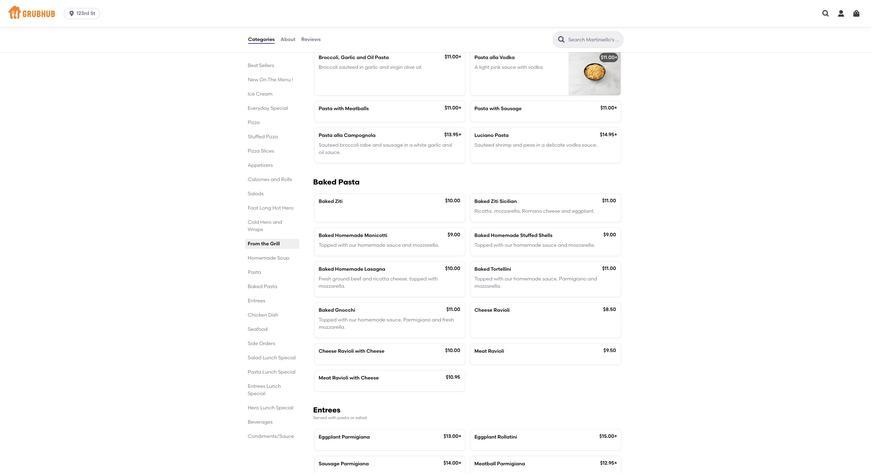 Task type: vqa. For each thing, say whether or not it's contained in the screenshot.
the bottommost 'Try'
no



Task type: locate. For each thing, give the bounding box(es) containing it.
sauteed down "luciano"
[[475, 142, 494, 148]]

with inside topped with our homemade sauce, parmigiano and fresh mozzarella.
[[338, 317, 348, 323]]

chicken
[[248, 312, 267, 318]]

alla for vodka
[[490, 55, 499, 60]]

garlic right white
[[428, 142, 441, 148]]

a up search icon
[[564, 23, 567, 29]]

entrees inside entrees lunch special
[[248, 384, 265, 390]]

0 vertical spatial baked pasta
[[313, 178, 360, 186]]

1 horizontal spatial hero
[[260, 219, 272, 225]]

egg, bacon and onion, blended with italian cheese and light cream. button
[[315, 9, 465, 44]]

hot
[[272, 205, 281, 211]]

0 horizontal spatial sausage
[[319, 461, 340, 467]]

topped
[[409, 276, 427, 282]]

hero right hot
[[282, 205, 294, 211]]

parmigiano for topped with our homemade sauce, parmigiano and mozzarella.
[[559, 276, 587, 282]]

1 horizontal spatial sauteed
[[475, 142, 494, 148]]

stuffed up pizza slices
[[248, 134, 265, 140]]

our down tortellini
[[505, 276, 513, 282]]

0 horizontal spatial stuffed
[[248, 134, 265, 140]]

peas
[[523, 142, 535, 148]]

about button
[[280, 27, 296, 52]]

homemade down mozzarella,
[[491, 232, 519, 238]]

topped with our homemade sauce and mozzarella. down manicotti
[[319, 242, 439, 248]]

lunch up beverages
[[260, 405, 275, 411]]

2 sauteed from the left
[[475, 142, 494, 148]]

special down entrees lunch special
[[276, 405, 293, 411]]

meatball parmigiana
[[475, 461, 525, 467]]

sauce for baked homemade stuffed shells
[[542, 242, 557, 248]]

cheese,
[[390, 276, 408, 282]]

1 $10.00 from the top
[[445, 198, 460, 204]]

0 horizontal spatial parmigiano
[[403, 317, 431, 323]]

cheese right romano
[[543, 208, 560, 214]]

hero right cold
[[260, 219, 272, 225]]

stuffed
[[248, 134, 265, 140], [520, 232, 538, 238]]

eggplant down served at the bottom
[[319, 434, 341, 440]]

entrees for entrees served with pasta or salad.
[[313, 406, 341, 415]]

lunch for hero
[[260, 405, 275, 411]]

$13.95 +
[[444, 132, 461, 138]]

svg image
[[822, 9, 830, 18], [837, 9, 845, 18], [852, 9, 861, 18]]

our down gnocchi
[[349, 317, 357, 323]]

1 sauteed from the left
[[319, 142, 339, 148]]

1 vertical spatial $10.00
[[445, 266, 460, 272]]

new on the menu !
[[248, 77, 293, 83]]

$9.00 for baked homemade manicotti
[[448, 232, 460, 238]]

alla up 'pink'
[[490, 55, 499, 60]]

a inside sauteed broccoli rabe and sausage in a white garlic and oil sauce.
[[410, 142, 413, 148]]

gnocchi
[[335, 307, 355, 313]]

topped with our homemade sauce and mozzarella. down shells
[[475, 242, 595, 248]]

sauce. right vodka
[[582, 142, 597, 148]]

2 vertical spatial hero
[[248, 405, 259, 411]]

2 horizontal spatial sauce
[[542, 242, 557, 248]]

a light pink sauce with vodka.
[[475, 64, 544, 70]]

cheese inside egg, bacon and onion, blended with italian cheese and light cream.
[[421, 23, 438, 29]]

0 vertical spatial $10.00
[[445, 198, 460, 204]]

$12.95 +
[[600, 461, 617, 466]]

special down "salad lunch special"
[[278, 369, 296, 375]]

sausage up luciano pasta
[[501, 106, 522, 112]]

topped for baked homemade manicotti
[[319, 242, 337, 248]]

cheese
[[421, 23, 438, 29], [543, 208, 560, 214]]

side orders
[[248, 341, 275, 347]]

sauce down vodka
[[502, 64, 516, 70]]

topped inside topped with our homemade sauce, parmigiano and fresh mozzarella.
[[319, 317, 337, 323]]

parmigiana
[[342, 434, 370, 440], [341, 461, 369, 467], [497, 461, 525, 467]]

$11.00 +
[[445, 54, 461, 60], [601, 55, 618, 60], [445, 105, 461, 111], [601, 105, 617, 111]]

homemade
[[335, 232, 363, 238], [491, 232, 519, 238], [248, 255, 276, 261], [335, 266, 363, 272]]

a left delicate
[[542, 142, 545, 148]]

1 vertical spatial meat
[[319, 375, 331, 381]]

1 horizontal spatial sausage
[[501, 106, 522, 112]]

parmigiana for eggplant parmigiana
[[342, 434, 370, 440]]

with left the pasta
[[328, 416, 337, 421]]

alla
[[490, 55, 499, 60], [334, 133, 343, 138]]

2 horizontal spatial svg image
[[852, 9, 861, 18]]

oil
[[367, 55, 374, 60]]

baked for baked homemade lasagna
[[319, 266, 334, 272]]

egg,
[[319, 23, 329, 29]]

hero up beverages
[[248, 405, 259, 411]]

ricotta, mozzarella, romano cheese and eggplant.
[[475, 208, 595, 214]]

light right a
[[479, 64, 490, 70]]

lunch for pasta
[[262, 369, 277, 375]]

cream
[[256, 91, 273, 97]]

parmigiano inside "topped with our homemade sauce, parmigiano and mozzarella."
[[559, 276, 587, 282]]

special up pasta lunch special
[[278, 355, 296, 361]]

topped with our homemade sauce and mozzarella. for manicotti
[[319, 242, 439, 248]]

1 vertical spatial hero
[[260, 219, 272, 225]]

baked for baked homemade stuffed shells
[[475, 232, 490, 238]]

pasta alla vodka image
[[568, 50, 621, 95]]

pizza up slices at the top of page
[[266, 134, 278, 140]]

2 horizontal spatial a
[[564, 23, 567, 29]]

1 vertical spatial pizza
[[266, 134, 278, 140]]

0 horizontal spatial meat
[[319, 375, 331, 381]]

sauce
[[502, 64, 516, 70], [387, 242, 401, 248], [542, 242, 557, 248]]

meat for meat ravioli with cheese
[[319, 375, 331, 381]]

sauce.
[[596, 23, 612, 29], [582, 142, 597, 148], [325, 149, 341, 155]]

sauce, inside topped with our homemade sauce, parmigiano and fresh mozzarella.
[[387, 317, 402, 323]]

1 vertical spatial entrees
[[248, 384, 265, 390]]

served
[[313, 416, 327, 421]]

manicotti
[[364, 232, 387, 238]]

sausage down eggplant parmigiana at left
[[319, 461, 340, 467]]

our down baked homemade stuffed shells
[[505, 242, 513, 248]]

0 horizontal spatial topped with our homemade sauce and mozzarella.
[[319, 242, 439, 248]]

0 horizontal spatial $9.00
[[448, 232, 460, 238]]

baked homemade manicotti
[[319, 232, 387, 238]]

baked ziti
[[319, 199, 343, 204]]

+
[[459, 54, 461, 60], [615, 55, 618, 60], [459, 105, 461, 111], [614, 105, 617, 111], [459, 132, 461, 138], [614, 132, 617, 138], [459, 434, 461, 440], [614, 434, 617, 440], [459, 461, 461, 466], [614, 461, 617, 466]]

sauteed shrimp and peas in a delicate vodka sauce.
[[475, 142, 597, 148]]

sauce, for tortellini
[[542, 276, 558, 282]]

1 vertical spatial sauce.
[[582, 142, 597, 148]]

$8.50
[[603, 307, 616, 313]]

1 horizontal spatial parmigiano
[[559, 276, 587, 282]]

lunch for entrees
[[267, 384, 281, 390]]

1 vertical spatial light
[[319, 30, 329, 36]]

topped with our homemade sauce and mozzarella.
[[319, 242, 439, 248], [475, 242, 595, 248]]

homemade for baked tortellini
[[514, 276, 541, 282]]

homemade inside topped with our homemade sauce, parmigiano and fresh mozzarella.
[[358, 317, 385, 323]]

our down baked homemade manicotti
[[349, 242, 357, 248]]

onion,
[[357, 23, 372, 29]]

1 horizontal spatial sauce,
[[542, 276, 558, 282]]

in inside button
[[559, 23, 563, 29]]

ham, peas, mushrooms and onions in a light cream sauce. button
[[470, 9, 621, 44]]

baked for baked tortellini
[[475, 266, 490, 272]]

in right the onions
[[559, 23, 563, 29]]

sauce. right cream
[[596, 23, 612, 29]]

special for pasta lunch special
[[278, 369, 296, 375]]

0 horizontal spatial cheese
[[421, 23, 438, 29]]

1 vertical spatial garlic
[[428, 142, 441, 148]]

1 eggplant from the left
[[319, 434, 341, 440]]

2 horizontal spatial light
[[568, 23, 579, 29]]

the
[[261, 241, 269, 247]]

light left cream
[[568, 23, 579, 29]]

a for white
[[410, 142, 413, 148]]

lunch down "salad lunch special"
[[262, 369, 277, 375]]

1 horizontal spatial svg image
[[837, 9, 845, 18]]

beverages
[[248, 419, 273, 425]]

ground
[[333, 276, 350, 282]]

0 vertical spatial light
[[568, 23, 579, 29]]

pizza
[[248, 120, 260, 126], [266, 134, 278, 140], [248, 148, 260, 154]]

rollatini
[[498, 434, 517, 440]]

eggplant for eggplant rollatini
[[475, 434, 496, 440]]

eggplant left rollatini
[[475, 434, 496, 440]]

2 horizontal spatial hero
[[282, 205, 294, 211]]

with up luciano pasta
[[490, 106, 500, 112]]

bacon
[[330, 23, 346, 29]]

stuffed left shells
[[520, 232, 538, 238]]

1 horizontal spatial a
[[542, 142, 545, 148]]

2 vertical spatial entrees
[[313, 406, 341, 415]]

parmigiana down eggplant parmigiana at left
[[341, 461, 369, 467]]

categories button
[[248, 27, 275, 52]]

0 horizontal spatial alla
[[334, 133, 343, 138]]

shrimp
[[496, 142, 512, 148]]

parmigiana down or
[[342, 434, 370, 440]]

entrees up chicken
[[248, 298, 265, 304]]

special down cream
[[270, 105, 288, 111]]

our inside "topped with our homemade sauce, parmigiano and mozzarella."
[[505, 276, 513, 282]]

1 vertical spatial alla
[[334, 133, 343, 138]]

ziti for baked ziti sicilian
[[491, 199, 498, 204]]

1 vertical spatial baked pasta
[[248, 284, 277, 290]]

a left white
[[410, 142, 413, 148]]

with right topped
[[428, 276, 438, 282]]

sauce, for gnocchi
[[387, 317, 402, 323]]

0 vertical spatial sauce.
[[596, 23, 612, 29]]

everyday
[[248, 105, 269, 111]]

0 horizontal spatial light
[[319, 30, 329, 36]]

broccoli
[[340, 142, 359, 148]]

our inside topped with our homemade sauce, parmigiano and fresh mozzarella.
[[349, 317, 357, 323]]

2 eggplant from the left
[[475, 434, 496, 440]]

cheese right the italian
[[421, 23, 438, 29]]

a for light
[[564, 23, 567, 29]]

2 topped with our homemade sauce and mozzarella. from the left
[[475, 242, 595, 248]]

and inside cold hero and wraps
[[273, 219, 282, 225]]

pizza left slices at the top of page
[[248, 148, 260, 154]]

$13.95
[[444, 132, 459, 138]]

baked pasta up baked ziti
[[313, 178, 360, 186]]

0 vertical spatial pizza
[[248, 120, 260, 126]]

0 vertical spatial garlic
[[365, 64, 378, 70]]

$14.00
[[444, 461, 459, 466]]

1 horizontal spatial alla
[[490, 55, 499, 60]]

mozzarella. inside topped with our homemade sauce, parmigiano and fresh mozzarella.
[[319, 324, 345, 330]]

pizza down everyday
[[248, 120, 260, 126]]

0 vertical spatial alla
[[490, 55, 499, 60]]

entrees inside entrees served with pasta or salad.
[[313, 406, 341, 415]]

baked homemade lasagna
[[319, 266, 385, 272]]

1 horizontal spatial stuffed
[[520, 232, 538, 238]]

0 horizontal spatial ziti
[[335, 199, 343, 204]]

sauteed up oil
[[319, 142, 339, 148]]

cream
[[580, 23, 595, 29]]

1 horizontal spatial meat
[[475, 348, 487, 354]]

2 $9.00 from the left
[[603, 232, 616, 238]]

2 $10.00 from the top
[[445, 266, 460, 272]]

sauce. right oil
[[325, 149, 341, 155]]

and inside topped with our homemade sauce, parmigiano and fresh mozzarella.
[[432, 317, 441, 323]]

with left vodka.
[[517, 64, 527, 70]]

side
[[248, 341, 258, 347]]

3 $10.00 from the top
[[445, 348, 460, 354]]

0 horizontal spatial sauteed
[[319, 142, 339, 148]]

0 horizontal spatial svg image
[[822, 9, 830, 18]]

with down baked homemade stuffed shells
[[494, 242, 504, 248]]

1 topped with our homemade sauce and mozzarella. from the left
[[319, 242, 439, 248]]

0 vertical spatial stuffed
[[248, 134, 265, 140]]

light
[[568, 23, 579, 29], [319, 30, 329, 36], [479, 64, 490, 70]]

in right sausage at left top
[[404, 142, 408, 148]]

lunch up pasta lunch special
[[263, 355, 277, 361]]

$10.00 for baked ziti sicilian
[[445, 198, 460, 204]]

lunch
[[263, 355, 277, 361], [262, 369, 277, 375], [267, 384, 281, 390], [260, 405, 275, 411]]

topped down baked homemade manicotti
[[319, 242, 337, 248]]

0 vertical spatial sausage
[[501, 106, 522, 112]]

2 vertical spatial $10.00
[[445, 348, 460, 354]]

1 horizontal spatial topped with our homemade sauce and mozzarella.
[[475, 242, 595, 248]]

pizza slices
[[248, 148, 274, 154]]

light inside egg, bacon and onion, blended with italian cheese and light cream.
[[319, 30, 329, 36]]

a inside button
[[564, 23, 567, 29]]

about
[[281, 36, 295, 42]]

0 vertical spatial sauce,
[[542, 276, 558, 282]]

0 horizontal spatial eggplant
[[319, 434, 341, 440]]

0 horizontal spatial sauce,
[[387, 317, 402, 323]]

1 horizontal spatial eggplant
[[475, 434, 496, 440]]

foot
[[248, 205, 258, 211]]

1 horizontal spatial light
[[479, 64, 490, 70]]

on
[[260, 77, 267, 83]]

topped down baked tortellini
[[475, 276, 493, 282]]

1 horizontal spatial $9.00
[[603, 232, 616, 238]]

$9.00
[[448, 232, 460, 238], [603, 232, 616, 238]]

special up "hero lunch special"
[[248, 391, 265, 397]]

garlic down oil
[[365, 64, 378, 70]]

wraps
[[248, 227, 263, 233]]

1 horizontal spatial baked pasta
[[313, 178, 360, 186]]

rabe
[[360, 142, 371, 148]]

alla up broccoli
[[334, 133, 343, 138]]

baked gnocchi
[[319, 307, 355, 313]]

special inside entrees lunch special
[[248, 391, 265, 397]]

ravioli for cheese ravioli with cheese
[[338, 348, 354, 354]]

lunch down pasta lunch special
[[267, 384, 281, 390]]

sauce down manicotti
[[387, 242, 401, 248]]

baked pasta
[[313, 178, 360, 186], [248, 284, 277, 290]]

1 svg image from the left
[[822, 9, 830, 18]]

topped inside "topped with our homemade sauce, parmigiano and mozzarella."
[[475, 276, 493, 282]]

$11.00
[[445, 54, 459, 60], [601, 55, 615, 60], [445, 105, 459, 111], [601, 105, 614, 111], [602, 198, 616, 204], [602, 266, 616, 272], [446, 307, 460, 313]]

0 vertical spatial entrees
[[248, 298, 265, 304]]

with down baked homemade manicotti
[[338, 242, 348, 248]]

0 horizontal spatial baked pasta
[[248, 284, 277, 290]]

topped with our homemade sauce and mozzarella. for stuffed
[[475, 242, 595, 248]]

2 ziti from the left
[[491, 199, 498, 204]]

baked for baked ziti sicilian
[[475, 199, 490, 204]]

2 vertical spatial sauce.
[[325, 149, 341, 155]]

light down the egg,
[[319, 30, 329, 36]]

everyday special
[[248, 105, 288, 111]]

sicilian
[[500, 199, 517, 204]]

lunch inside entrees lunch special
[[267, 384, 281, 390]]

1 vertical spatial cheese
[[543, 208, 560, 214]]

our for baked homemade stuffed shells
[[505, 242, 513, 248]]

garlic
[[365, 64, 378, 70], [428, 142, 441, 148]]

homemade left manicotti
[[335, 232, 363, 238]]

1 horizontal spatial ziti
[[491, 199, 498, 204]]

and
[[347, 23, 356, 29], [439, 23, 448, 29], [531, 23, 541, 29], [357, 55, 366, 60], [379, 64, 389, 70], [372, 142, 382, 148], [442, 142, 452, 148], [513, 142, 522, 148], [271, 177, 280, 183], [561, 208, 571, 214], [273, 219, 282, 225], [402, 242, 411, 248], [558, 242, 567, 248], [363, 276, 372, 282], [588, 276, 597, 282], [432, 317, 441, 323]]

0 vertical spatial meat
[[475, 348, 487, 354]]

cheese ravioli with cheese
[[319, 348, 385, 354]]

$13.00 +
[[444, 434, 461, 440]]

in
[[559, 23, 563, 29], [359, 64, 364, 70], [404, 142, 408, 148], [536, 142, 540, 148]]

1 vertical spatial parmigiano
[[403, 317, 431, 323]]

our
[[349, 242, 357, 248], [505, 242, 513, 248], [505, 276, 513, 282], [349, 317, 357, 323]]

baked for baked homemade manicotti
[[319, 232, 334, 238]]

main navigation navigation
[[0, 0, 871, 27]]

baked pasta up chicken dish
[[248, 284, 277, 290]]

homemade down from the grill in the bottom left of the page
[[248, 255, 276, 261]]

with down tortellini
[[494, 276, 504, 282]]

with
[[394, 23, 404, 29], [517, 64, 527, 70], [334, 106, 344, 112], [490, 106, 500, 112], [338, 242, 348, 248], [494, 242, 504, 248], [428, 276, 438, 282], [494, 276, 504, 282], [338, 317, 348, 323], [355, 348, 365, 354], [350, 375, 360, 381], [328, 416, 337, 421]]

broccoli
[[319, 64, 338, 70]]

1 vertical spatial sauce,
[[387, 317, 402, 323]]

2 vertical spatial pizza
[[248, 148, 260, 154]]

1 ziti from the left
[[335, 199, 343, 204]]

entrees down pasta lunch special
[[248, 384, 265, 390]]

topped for baked tortellini
[[475, 276, 493, 282]]

ham,
[[475, 23, 487, 29]]

eggplant parmigiana
[[319, 434, 370, 440]]

topped up baked tortellini
[[475, 242, 493, 248]]

parmigiano
[[559, 276, 587, 282], [403, 317, 431, 323]]

special for salad lunch special
[[278, 355, 296, 361]]

1 vertical spatial sausage
[[319, 461, 340, 467]]

1 $9.00 from the left
[[448, 232, 460, 238]]

homemade up beef in the left of the page
[[335, 266, 363, 272]]

with down gnocchi
[[338, 317, 348, 323]]

sauce, inside "topped with our homemade sauce, parmigiano and mozzarella."
[[542, 276, 558, 282]]

0 vertical spatial cheese
[[421, 23, 438, 29]]

topped down baked gnocchi
[[319, 317, 337, 323]]

sauce for baked homemade manicotti
[[387, 242, 401, 248]]

sellers
[[259, 63, 274, 69]]

entrees up served at the bottom
[[313, 406, 341, 415]]

sauce down shells
[[542, 242, 557, 248]]

special for entrees lunch special
[[248, 391, 265, 397]]

stuffed pizza
[[248, 134, 278, 140]]

parmigiana for meatball parmigiana
[[497, 461, 525, 467]]

1 horizontal spatial garlic
[[428, 142, 441, 148]]

parmigiano for topped with our homemade sauce, parmigiano and fresh mozzarella.
[[403, 317, 431, 323]]

0 horizontal spatial a
[[410, 142, 413, 148]]

0 horizontal spatial sauce
[[387, 242, 401, 248]]

homemade inside "topped with our homemade sauce, parmigiano and mozzarella."
[[514, 276, 541, 282]]

sauteed inside sauteed broccoli rabe and sausage in a white garlic and oil sauce.
[[319, 142, 339, 148]]

with left the italian
[[394, 23, 404, 29]]

parmigiana right 'meatball'
[[497, 461, 525, 467]]

0 vertical spatial parmigiano
[[559, 276, 587, 282]]

from the grill
[[248, 241, 280, 247]]

homemade for baked homemade stuffed shells
[[514, 242, 541, 248]]

parmigiano inside topped with our homemade sauce, parmigiano and fresh mozzarella.
[[403, 317, 431, 323]]

eggplant for eggplant parmigiana
[[319, 434, 341, 440]]

meat
[[475, 348, 487, 354], [319, 375, 331, 381]]

ravioli
[[494, 307, 510, 313], [338, 348, 354, 354], [488, 348, 504, 354], [332, 375, 348, 381]]



Task type: describe. For each thing, give the bounding box(es) containing it.
cream.
[[330, 30, 347, 36]]

entrees lunch special
[[248, 384, 281, 397]]

homemade for baked homemade manicotti
[[358, 242, 385, 248]]

luciano
[[475, 133, 494, 138]]

pizza for pizza slices
[[248, 148, 260, 154]]

baked ziti sicilian
[[475, 199, 517, 204]]

campognola
[[344, 133, 376, 138]]

long
[[260, 205, 271, 211]]

ravioli for meat ravioli with cheese
[[332, 375, 348, 381]]

topped for baked homemade stuffed shells
[[475, 242, 493, 248]]

!
[[292, 77, 293, 83]]

reviews button
[[301, 27, 321, 52]]

topped for baked gnocchi
[[319, 317, 337, 323]]

baked for baked ziti
[[319, 199, 334, 204]]

sauce. inside sauteed broccoli rabe and sausage in a white garlic and oil sauce.
[[325, 149, 341, 155]]

special for hero lunch special
[[276, 405, 293, 411]]

meat for meat ravioli
[[475, 348, 487, 354]]

oil
[[319, 149, 324, 155]]

homemade for baked homemade lasagna
[[335, 266, 363, 272]]

salads
[[248, 191, 264, 197]]

with inside "topped with our homemade sauce, parmigiano and mozzarella."
[[494, 276, 504, 282]]

virgin
[[390, 64, 403, 70]]

with down cheese ravioli with cheese at the left of the page
[[350, 375, 360, 381]]

with left meatballs
[[334, 106, 344, 112]]

with inside "fresh ground beef and ricotta cheese, topped with mozzarella."
[[428, 276, 438, 282]]

pasta alla vodka
[[475, 55, 515, 60]]

123rd st
[[77, 10, 95, 16]]

fresh ground beef and ricotta cheese, topped with mozzarella.
[[319, 276, 438, 289]]

foot long hot hero
[[248, 205, 294, 211]]

fresh
[[319, 276, 331, 282]]

ice
[[248, 91, 255, 97]]

meat ravioli with cheese
[[319, 375, 379, 381]]

1 horizontal spatial cheese
[[543, 208, 560, 214]]

meatball
[[475, 461, 496, 467]]

rolls
[[281, 177, 292, 183]]

olive
[[404, 64, 415, 70]]

homemade for baked homemade manicotti
[[335, 232, 363, 238]]

$13.00
[[444, 434, 459, 440]]

seafood
[[248, 327, 268, 332]]

and inside button
[[531, 23, 541, 29]]

pasta
[[338, 416, 349, 421]]

entrees served with pasta or salad.
[[313, 406, 368, 421]]

in right peas
[[536, 142, 540, 148]]

parmigiana for sausage parmigiana
[[341, 461, 369, 467]]

pasta with sausage
[[475, 106, 522, 112]]

salad
[[248, 355, 261, 361]]

with up meat ravioli with cheese
[[355, 348, 365, 354]]

our for baked tortellini
[[505, 276, 513, 282]]

baked tortellini
[[475, 266, 511, 272]]

lasagna
[[364, 266, 385, 272]]

with inside entrees served with pasta or salad.
[[328, 416, 337, 421]]

onions
[[542, 23, 557, 29]]

homemade for baked gnocchi
[[358, 317, 385, 323]]

ravioli for meat ravioli
[[488, 348, 504, 354]]

2 vertical spatial light
[[479, 64, 490, 70]]

svg image
[[68, 10, 75, 17]]

tortellini
[[491, 266, 511, 272]]

$9.50
[[604, 348, 616, 354]]

romano
[[522, 208, 542, 214]]

$14.95
[[600, 132, 614, 138]]

pasta with meatballs
[[319, 106, 369, 112]]

$14.00 +
[[444, 461, 461, 466]]

mozzarella. inside "topped with our homemade sauce, parmigiano and mozzarella."
[[475, 283, 501, 289]]

baked for baked gnocchi
[[319, 307, 334, 313]]

sauteed for pasta
[[319, 142, 339, 148]]

our for baked gnocchi
[[349, 317, 357, 323]]

$15.00 +
[[600, 434, 617, 440]]

$12.95
[[600, 461, 614, 466]]

sauteed for luciano
[[475, 142, 494, 148]]

and inside "fresh ground beef and ricotta cheese, topped with mozzarella."
[[363, 276, 372, 282]]

topped with our homemade sauce, parmigiano and fresh mozzarella.
[[319, 317, 454, 330]]

0 vertical spatial hero
[[282, 205, 294, 211]]

vodka.
[[528, 64, 544, 70]]

sauce. inside button
[[596, 23, 612, 29]]

ham, peas, mushrooms and onions in a light cream sauce.
[[475, 23, 612, 29]]

$10.00 for baked tortellini
[[445, 266, 460, 272]]

calzones
[[248, 177, 269, 183]]

sauteed
[[339, 64, 358, 70]]

with inside egg, bacon and onion, blended with italian cheese and light cream.
[[394, 23, 404, 29]]

1 vertical spatial stuffed
[[520, 232, 538, 238]]

3 svg image from the left
[[852, 9, 861, 18]]

in down broccoli, garlic and oil pasta
[[359, 64, 364, 70]]

st
[[90, 10, 95, 16]]

cold
[[248, 219, 259, 225]]

sauteed broccoli rabe and sausage in a white garlic and oil sauce.
[[319, 142, 452, 155]]

homemade for baked homemade stuffed shells
[[491, 232, 519, 238]]

in inside sauteed broccoli rabe and sausage in a white garlic and oil sauce.
[[404, 142, 408, 148]]

categories
[[248, 36, 275, 42]]

fresh
[[442, 317, 454, 323]]

white
[[414, 142, 427, 148]]

broccoli, garlic and oil pasta
[[319, 55, 389, 60]]

slices
[[261, 148, 274, 154]]

garlic inside sauteed broccoli rabe and sausage in a white garlic and oil sauce.
[[428, 142, 441, 148]]

ravioli for cheese ravioli
[[494, 307, 510, 313]]

$9.00 for baked homemade stuffed shells
[[603, 232, 616, 238]]

and inside "topped with our homemade sauce, parmigiano and mozzarella."
[[588, 276, 597, 282]]

mushrooms
[[503, 23, 530, 29]]

luciano pasta
[[475, 133, 509, 138]]

lunch for salad
[[263, 355, 277, 361]]

entrees for entrees
[[248, 298, 265, 304]]

ricotta,
[[475, 208, 493, 214]]

0 horizontal spatial hero
[[248, 405, 259, 411]]

123rd
[[77, 10, 89, 16]]

chicken dish
[[248, 312, 278, 318]]

search icon image
[[557, 35, 566, 44]]

vodka
[[500, 55, 515, 60]]

light inside button
[[568, 23, 579, 29]]

from
[[248, 241, 260, 247]]

italian
[[405, 23, 420, 29]]

blended
[[373, 23, 393, 29]]

pizza for pizza
[[248, 120, 260, 126]]

0 horizontal spatial garlic
[[365, 64, 378, 70]]

mozzarella. inside "fresh ground beef and ricotta cheese, topped with mozzarella."
[[319, 283, 345, 289]]

hero inside cold hero and wraps
[[260, 219, 272, 225]]

Search Martiniello's Pizzeria search field
[[568, 37, 621, 43]]

soup
[[277, 255, 289, 261]]

1 horizontal spatial sauce
[[502, 64, 516, 70]]

ice cream
[[248, 91, 273, 97]]

ziti for baked ziti
[[335, 199, 343, 204]]

beef
[[351, 276, 361, 282]]

alla for campognola
[[334, 133, 343, 138]]

peas,
[[489, 23, 501, 29]]

homemade soup
[[248, 255, 289, 261]]

garlic
[[341, 55, 355, 60]]

entrees for entrees lunch special
[[248, 384, 265, 390]]

best
[[248, 63, 258, 69]]

egg, bacon and onion, blended with italian cheese and light cream.
[[319, 23, 448, 36]]

oil.
[[416, 64, 422, 70]]

our for baked homemade manicotti
[[349, 242, 357, 248]]

2 svg image from the left
[[837, 9, 845, 18]]

meat ravioli
[[475, 348, 504, 354]]

grill
[[270, 241, 280, 247]]



